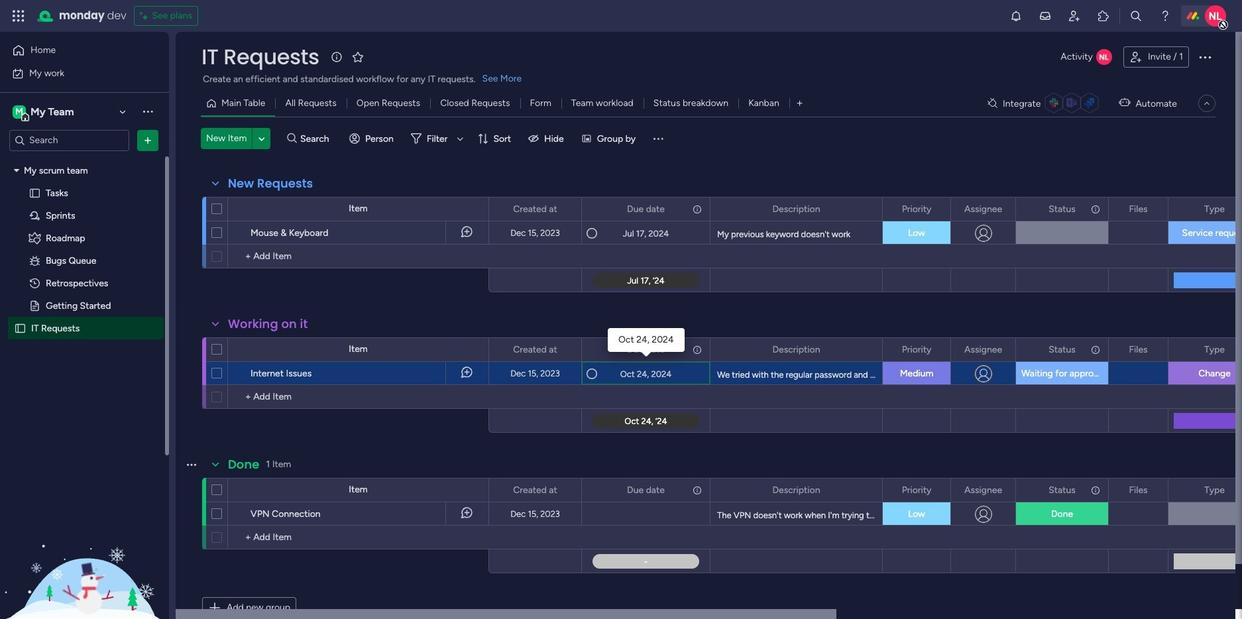 Task type: locate. For each thing, give the bounding box(es) containing it.
workspace selection element
[[13, 104, 76, 121]]

column information image
[[692, 485, 703, 496]]

search everything image
[[1130, 9, 1143, 23]]

public board image
[[29, 187, 41, 199], [29, 299, 41, 312]]

1 public board image from the top
[[29, 187, 41, 199]]

option
[[0, 159, 169, 161]]

None field
[[198, 43, 323, 71], [225, 175, 316, 192], [510, 202, 561, 217], [624, 202, 668, 217], [770, 202, 824, 217], [899, 202, 935, 217], [962, 202, 1006, 217], [1046, 202, 1080, 217], [1126, 202, 1152, 217], [1202, 202, 1229, 217], [225, 316, 311, 333], [510, 343, 561, 357], [624, 343, 668, 357], [770, 343, 824, 357], [899, 343, 935, 357], [962, 343, 1006, 357], [1046, 343, 1080, 357], [1126, 343, 1152, 357], [1202, 343, 1229, 357], [225, 456, 263, 474], [510, 483, 561, 498], [624, 483, 668, 498], [770, 483, 824, 498], [899, 483, 935, 498], [962, 483, 1006, 498], [1046, 483, 1080, 498], [1126, 483, 1152, 498], [1202, 483, 1229, 498], [198, 43, 323, 71], [225, 175, 316, 192], [510, 202, 561, 217], [624, 202, 668, 217], [770, 202, 824, 217], [899, 202, 935, 217], [962, 202, 1006, 217], [1046, 202, 1080, 217], [1126, 202, 1152, 217], [1202, 202, 1229, 217], [225, 316, 311, 333], [510, 343, 561, 357], [624, 343, 668, 357], [770, 343, 824, 357], [899, 343, 935, 357], [962, 343, 1006, 357], [1046, 343, 1080, 357], [1126, 343, 1152, 357], [1202, 343, 1229, 357], [225, 456, 263, 474], [510, 483, 561, 498], [624, 483, 668, 498], [770, 483, 824, 498], [899, 483, 935, 498], [962, 483, 1006, 498], [1046, 483, 1080, 498], [1126, 483, 1152, 498], [1202, 483, 1229, 498]]

board activity image
[[1097, 49, 1113, 65]]

1 vertical spatial public board image
[[29, 299, 41, 312]]

3 + add item text field from the top
[[235, 530, 483, 546]]

1 vertical spatial + add item text field
[[235, 389, 483, 405]]

column information image
[[692, 204, 703, 215], [1091, 204, 1102, 215], [692, 345, 703, 355], [1091, 345, 1102, 355], [1091, 485, 1102, 496]]

add view image
[[798, 98, 803, 108]]

2 vertical spatial + add item text field
[[235, 530, 483, 546]]

options image
[[1198, 49, 1214, 65], [141, 134, 155, 147], [563, 198, 572, 221], [932, 198, 942, 221], [997, 198, 1007, 221], [1150, 198, 1159, 221], [184, 217, 195, 248], [692, 339, 701, 361], [1150, 339, 1159, 361], [184, 357, 195, 389], [997, 479, 1007, 502]]

Search field
[[297, 129, 337, 148]]

workspace options image
[[141, 105, 155, 118]]

2 public board image from the top
[[29, 299, 41, 312]]

select product image
[[12, 9, 25, 23]]

dapulse integrations image
[[988, 98, 998, 108]]

options image
[[692, 198, 701, 221], [1090, 198, 1100, 221], [932, 339, 942, 361], [997, 339, 1007, 361], [1090, 339, 1100, 361], [563, 479, 572, 502], [692, 479, 701, 502], [932, 479, 942, 502], [1090, 479, 1100, 502], [1150, 479, 1159, 502], [184, 498, 195, 530]]

inbox image
[[1039, 9, 1052, 23]]

noah lott image
[[1206, 5, 1227, 27]]

home image
[[12, 44, 25, 57]]

0 vertical spatial public board image
[[29, 187, 41, 199]]

invite members image
[[1068, 9, 1082, 23]]

0 vertical spatial + add item text field
[[235, 249, 483, 265]]

autopilot image
[[1120, 94, 1131, 111]]

+ Add Item text field
[[235, 249, 483, 265], [235, 389, 483, 405], [235, 530, 483, 546]]

workspace image
[[13, 104, 26, 119]]

1 + add item text field from the top
[[235, 249, 483, 265]]

add to favorites image
[[351, 50, 364, 63]]

list box
[[0, 157, 169, 519]]

arrow down image
[[453, 131, 468, 147]]

menu image
[[652, 132, 665, 145]]

lottie animation image
[[0, 485, 169, 619]]

Search in workspace field
[[28, 133, 111, 148]]



Task type: vqa. For each thing, say whether or not it's contained in the screenshot.
can
no



Task type: describe. For each thing, give the bounding box(es) containing it.
lottie animation element
[[0, 485, 169, 619]]

caret down image
[[14, 166, 19, 175]]

apps image
[[1098, 9, 1111, 23]]

collapse board header image
[[1202, 98, 1213, 109]]

help image
[[1159, 9, 1173, 23]]

2 + add item text field from the top
[[235, 389, 483, 405]]

show board description image
[[329, 50, 345, 64]]

v2 search image
[[287, 131, 297, 146]]

my work image
[[12, 67, 24, 79]]

notifications image
[[1010, 9, 1023, 23]]

public board image
[[14, 322, 27, 335]]

angle down image
[[259, 134, 265, 144]]

see plans image
[[140, 8, 152, 24]]

no file image
[[1133, 366, 1144, 382]]



